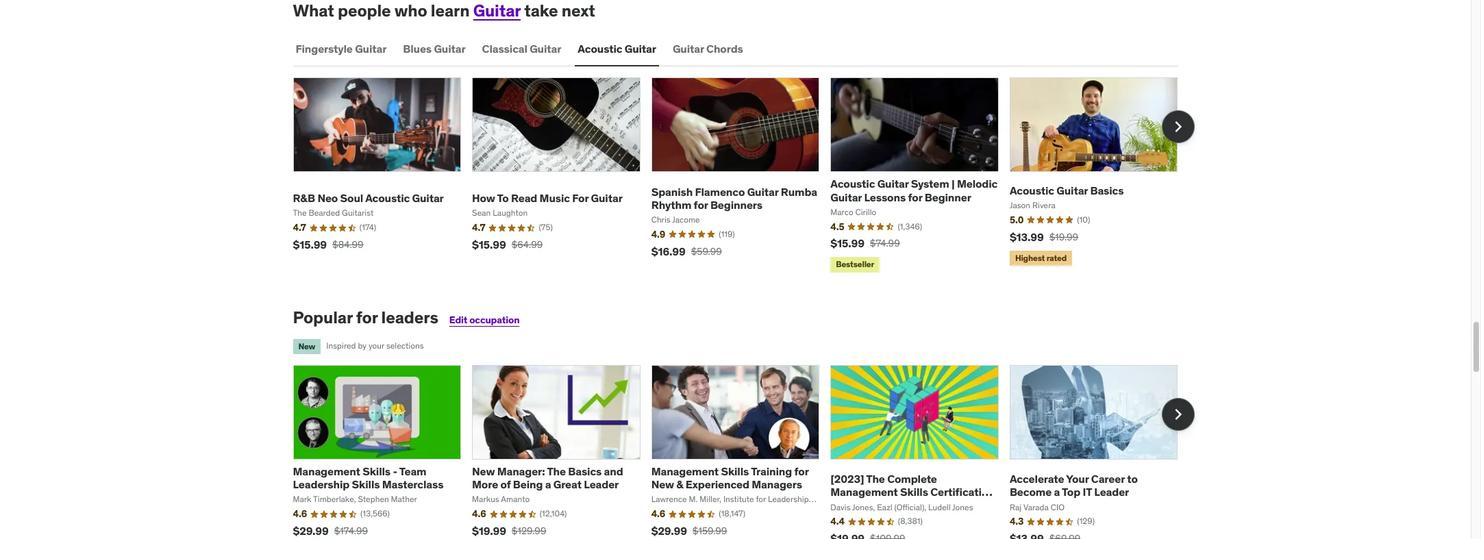 Task type: locate. For each thing, give the bounding box(es) containing it.
management
[[293, 465, 360, 478], [652, 465, 719, 478], [831, 485, 898, 499]]

basics inside new manager: the basics and more of being a great leader
[[568, 465, 602, 478]]

acoustic guitar basics link
[[1010, 184, 1124, 197]]

leaders
[[381, 307, 438, 328]]

a inside new manager: the basics and more of being a great leader
[[545, 478, 551, 492]]

what people who learn guitar take next
[[293, 0, 595, 22]]

by
[[358, 341, 367, 351]]

guitar inside spanish flamenco guitar rumba rhythm for beginners
[[747, 185, 779, 198]]

for up by
[[356, 307, 378, 328]]

new left &
[[652, 478, 674, 492]]

0 vertical spatial next image
[[1167, 116, 1189, 138]]

1 horizontal spatial new
[[472, 465, 495, 478]]

skills
[[363, 465, 391, 478], [721, 465, 749, 478], [352, 478, 380, 492], [900, 485, 928, 499]]

how to read music for guitar link
[[472, 191, 623, 205]]

new left of
[[472, 465, 495, 478]]

acoustic right rumba
[[831, 177, 875, 191]]

certification
[[931, 485, 995, 499]]

leader
[[584, 478, 619, 492], [1095, 485, 1130, 499]]

edit occupation button
[[449, 314, 520, 326]]

to
[[497, 191, 509, 205]]

1 vertical spatial carousel element
[[293, 365, 1195, 539]]

the
[[547, 465, 566, 478], [866, 472, 885, 486]]

1 vertical spatial basics
[[568, 465, 602, 478]]

2 horizontal spatial new
[[652, 478, 674, 492]]

spanish flamenco guitar rumba rhythm for beginners
[[652, 185, 818, 212]]

acoustic down next
[[578, 42, 623, 55]]

1 carousel element from the top
[[293, 78, 1195, 275]]

1 horizontal spatial a
[[1054, 485, 1060, 499]]

spanish flamenco guitar rumba rhythm for beginners link
[[652, 185, 818, 212]]

inspired
[[326, 341, 356, 351]]

leader right it
[[1095, 485, 1130, 499]]

|
[[952, 177, 955, 191]]

1 horizontal spatial basics
[[1091, 184, 1124, 197]]

new manager: the basics and more of being a great leader
[[472, 465, 623, 492]]

0 horizontal spatial leader
[[584, 478, 619, 492]]

acoustic right soul
[[365, 191, 410, 205]]

acoustic guitar
[[578, 42, 656, 55]]

new for new manager: the basics and more of being a great leader
[[472, 465, 495, 478]]

guitar chords button
[[670, 32, 746, 65]]

acoustic guitar button
[[575, 32, 659, 65]]

carousel element
[[293, 78, 1195, 275], [293, 365, 1195, 539]]

next image
[[1167, 116, 1189, 138], [1167, 404, 1189, 426]]

r&b
[[293, 191, 315, 205]]

management inside management skills - team leadership skills masterclass
[[293, 465, 360, 478]]

become
[[1010, 485, 1052, 499]]

1 vertical spatial next image
[[1167, 404, 1189, 426]]

learn
[[431, 0, 470, 22]]

0 vertical spatial basics
[[1091, 184, 1124, 197]]

management skills training for new & experienced managers link
[[652, 465, 809, 492]]

2 carousel element from the top
[[293, 365, 1195, 539]]

for right rhythm
[[694, 198, 708, 212]]

rumba
[[781, 185, 818, 198]]

selections
[[386, 341, 424, 351]]

acoustic inside acoustic guitar system | melodic guitar lessons for beginner
[[831, 177, 875, 191]]

team
[[399, 465, 427, 478]]

leader inside new manager: the basics and more of being a great leader
[[584, 478, 619, 492]]

1 next image from the top
[[1167, 116, 1189, 138]]

melodic
[[957, 177, 998, 191]]

top
[[1062, 485, 1081, 499]]

a left great
[[545, 478, 551, 492]]

acoustic
[[578, 42, 623, 55], [831, 177, 875, 191], [1010, 184, 1055, 197], [365, 191, 410, 205]]

0 horizontal spatial the
[[547, 465, 566, 478]]

for inside acoustic guitar system | melodic guitar lessons for beginner
[[908, 190, 923, 204]]

acoustic right "melodic" on the right top of the page
[[1010, 184, 1055, 197]]

popular
[[293, 307, 353, 328]]

1 horizontal spatial leader
[[1095, 485, 1130, 499]]

for inside management skills training for new & experienced managers
[[795, 465, 809, 478]]

skills inside management skills training for new & experienced managers
[[721, 465, 749, 478]]

new inside management skills training for new & experienced managers
[[652, 478, 674, 492]]

carousel element containing management skills - team leadership skills masterclass
[[293, 365, 1195, 539]]

-
[[393, 465, 397, 478]]

new down the popular
[[298, 341, 315, 351]]

management skills training for new & experienced managers
[[652, 465, 809, 492]]

a inside accelerate your career to become a top it leader
[[1054, 485, 1060, 499]]

next image for acoustic guitar basics
[[1167, 116, 1189, 138]]

blues guitar
[[403, 42, 466, 55]]

the inside new manager: the basics and more of being a great leader
[[547, 465, 566, 478]]

being
[[513, 478, 543, 492]]

leader right great
[[584, 478, 619, 492]]

your
[[1066, 472, 1089, 486]]

guitar chords
[[673, 42, 743, 55]]

classical guitar button
[[479, 32, 564, 65]]

acoustic inside button
[[578, 42, 623, 55]]

0 horizontal spatial management
[[293, 465, 360, 478]]

a
[[545, 478, 551, 492], [1054, 485, 1060, 499]]

basics
[[1091, 184, 1124, 197], [568, 465, 602, 478]]

0 horizontal spatial basics
[[568, 465, 602, 478]]

2 next image from the top
[[1167, 404, 1189, 426]]

a left top
[[1054, 485, 1060, 499]]

fingerstyle guitar button
[[293, 32, 389, 65]]

2 horizontal spatial management
[[831, 485, 898, 499]]

take
[[524, 0, 558, 22]]

next
[[562, 0, 595, 22]]

guitar link
[[473, 0, 521, 22]]

management inside management skills training for new & experienced managers
[[652, 465, 719, 478]]

accelerate your career to become a top it leader link
[[1010, 472, 1138, 499]]

management inside [2023] the complete management skills certification course
[[831, 485, 898, 499]]

1 horizontal spatial the
[[866, 472, 885, 486]]

for
[[908, 190, 923, 204], [694, 198, 708, 212], [356, 307, 378, 328], [795, 465, 809, 478]]

for right lessons
[[908, 190, 923, 204]]

0 horizontal spatial new
[[298, 341, 315, 351]]

for right "training"
[[795, 465, 809, 478]]

new inside new manager: the basics and more of being a great leader
[[472, 465, 495, 478]]

new for new
[[298, 341, 315, 351]]

0 vertical spatial carousel element
[[293, 78, 1195, 275]]

1 horizontal spatial management
[[652, 465, 719, 478]]

0 horizontal spatial a
[[545, 478, 551, 492]]

fingerstyle
[[296, 42, 353, 55]]

great
[[554, 478, 582, 492]]

music
[[540, 191, 570, 205]]

guitar
[[473, 0, 521, 22], [355, 42, 387, 55], [434, 42, 466, 55], [530, 42, 562, 55], [625, 42, 656, 55], [673, 42, 704, 55], [878, 177, 909, 191], [1057, 184, 1088, 197], [747, 185, 779, 198], [831, 190, 862, 204], [412, 191, 444, 205], [591, 191, 623, 205]]

leadership
[[293, 478, 350, 492]]

acoustic for acoustic guitar system | melodic guitar lessons for beginner
[[831, 177, 875, 191]]

the right 'being'
[[547, 465, 566, 478]]

chords
[[707, 42, 743, 55]]

the right [2023]
[[866, 472, 885, 486]]

acoustic guitar basics
[[1010, 184, 1124, 197]]

acoustic for acoustic guitar basics
[[1010, 184, 1055, 197]]

fingerstyle guitar
[[296, 42, 387, 55]]

for inside spanish flamenco guitar rumba rhythm for beginners
[[694, 198, 708, 212]]

[2023]
[[831, 472, 864, 486]]

new
[[298, 341, 315, 351], [472, 465, 495, 478], [652, 478, 674, 492]]



Task type: describe. For each thing, give the bounding box(es) containing it.
experienced
[[686, 478, 750, 492]]

the inside [2023] the complete management skills certification course
[[866, 472, 885, 486]]

system
[[911, 177, 950, 191]]

complete
[[888, 472, 937, 486]]

acoustic for acoustic guitar
[[578, 42, 623, 55]]

r&b neo soul acoustic guitar
[[293, 191, 444, 205]]

new manager: the basics and more of being a great leader link
[[472, 465, 623, 492]]

&
[[677, 478, 684, 492]]

edit
[[449, 314, 468, 326]]

rhythm
[[652, 198, 692, 212]]

acoustic guitar system | melodic guitar lessons for beginner
[[831, 177, 998, 204]]

managers
[[752, 478, 802, 492]]

skills inside [2023] the complete management skills certification course
[[900, 485, 928, 499]]

people
[[338, 0, 391, 22]]

to
[[1127, 472, 1138, 486]]

beginner
[[925, 190, 972, 204]]

[2023] the complete management skills certification course link
[[831, 472, 995, 512]]

how to read music for guitar
[[472, 191, 623, 205]]

edit occupation
[[449, 314, 520, 326]]

of
[[501, 478, 511, 492]]

for
[[572, 191, 589, 205]]

management skills - team leadership skills masterclass
[[293, 465, 444, 492]]

flamenco
[[695, 185, 745, 198]]

who
[[395, 0, 427, 22]]

it
[[1083, 485, 1092, 499]]

and
[[604, 465, 623, 478]]

training
[[751, 465, 792, 478]]

how
[[472, 191, 495, 205]]

popular for leaders
[[293, 307, 438, 328]]

career
[[1092, 472, 1125, 486]]

blues guitar button
[[400, 32, 468, 65]]

lessons
[[864, 190, 906, 204]]

[2023] the complete management skills certification course
[[831, 472, 995, 512]]

management for skills
[[293, 465, 360, 478]]

carousel element containing acoustic guitar system | melodic guitar lessons for beginner
[[293, 78, 1195, 275]]

course
[[831, 499, 867, 512]]

accelerate your career to become a top it leader
[[1010, 472, 1138, 499]]

inspired by your selections
[[326, 341, 424, 351]]

spanish
[[652, 185, 693, 198]]

occupation
[[470, 314, 520, 326]]

soul
[[340, 191, 363, 205]]

acoustic guitar system | melodic guitar lessons for beginner link
[[831, 177, 998, 204]]

management skills - team leadership skills masterclass link
[[293, 465, 444, 492]]

accelerate
[[1010, 472, 1065, 486]]

what
[[293, 0, 334, 22]]

your
[[369, 341, 384, 351]]

manager:
[[497, 465, 545, 478]]

more
[[472, 478, 498, 492]]

management for &
[[652, 465, 719, 478]]

classical guitar
[[482, 42, 562, 55]]

beginners
[[711, 198, 763, 212]]

leader inside accelerate your career to become a top it leader
[[1095, 485, 1130, 499]]

next image for accelerate your career to become a top it leader
[[1167, 404, 1189, 426]]

blues
[[403, 42, 432, 55]]

r&b neo soul acoustic guitar link
[[293, 191, 444, 205]]

masterclass
[[382, 478, 444, 492]]

classical
[[482, 42, 528, 55]]

neo
[[318, 191, 338, 205]]

read
[[511, 191, 537, 205]]



Task type: vqa. For each thing, say whether or not it's contained in the screenshot.
the Learning
no



